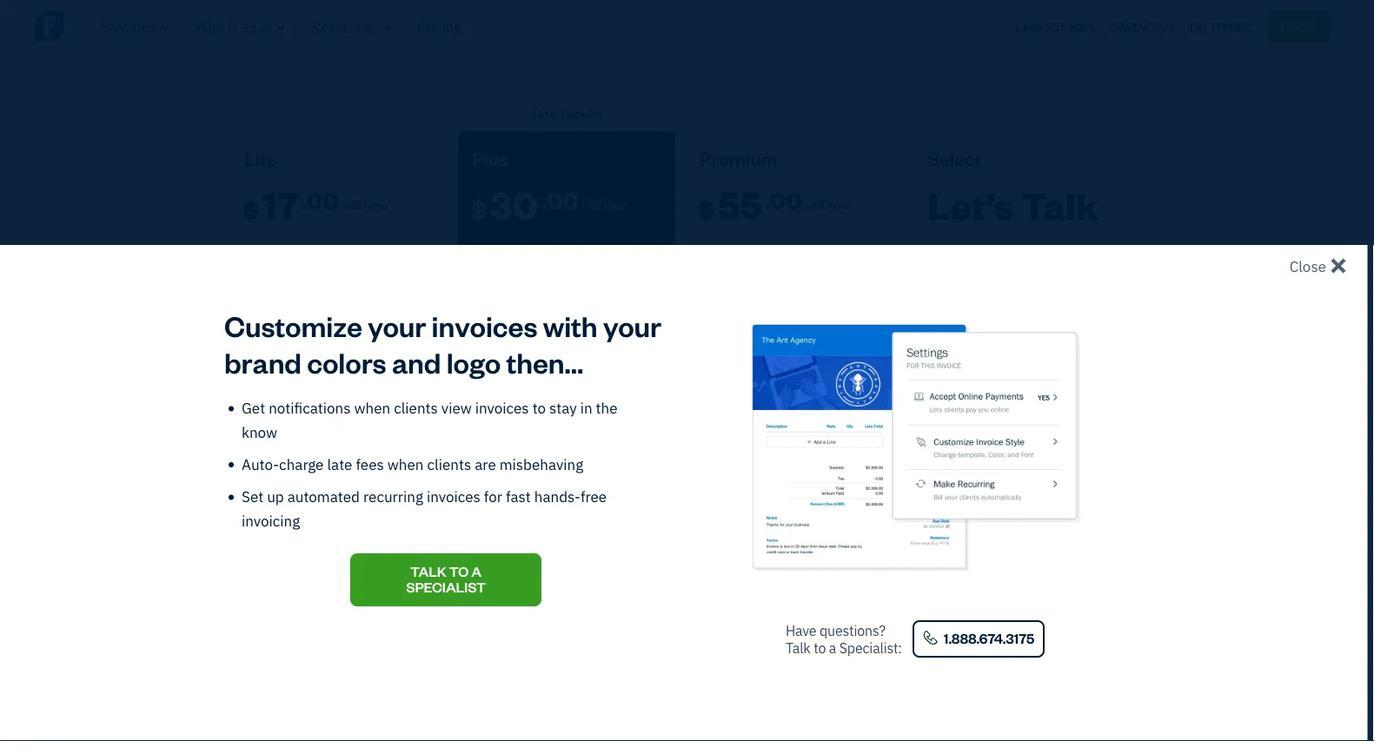 Task type: describe. For each thing, give the bounding box(es) containing it.
features left who
[[100, 17, 157, 36]]

talk to a specialist link inside customize your invoices with your brand colors and logo then… document
[[350, 554, 542, 607]]

send unlimited invoices to up to 5 clients
[[244, 445, 391, 477]]

up for lite includes:
[[244, 461, 258, 477]]

unlimited inside the send unlimited invoices to up to 50 clients
[[503, 445, 556, 461]]

to inside have questions? talk to a specialist:
[[814, 639, 826, 657]]

specialist for talk to a specialist link inside the customize your invoices with your brand colors and logo then… document
[[406, 578, 486, 596]]

send unlimited estimates link
[[244, 517, 434, 533]]

track bills, bill payments & vendors with accounts payable
[[700, 489, 848, 536]]

get for select
[[928, 604, 947, 620]]

data
[[516, 532, 542, 548]]

for
[[252, 17, 273, 36]]

to left receipts on the bottom left
[[449, 562, 469, 580]]

stay
[[550, 399, 577, 418]]

features for all lite features and:
[[524, 405, 585, 425]]

team
[[996, 561, 1026, 577]]

start
[[928, 561, 955, 577]]

estimates for send unlimited estimates and proposals
[[559, 604, 613, 620]]

invoices for select
[[1015, 442, 1061, 458]]

send for plus
[[700, 445, 728, 461]]

includes:
[[274, 405, 337, 425]]

software
[[928, 663, 978, 679]]

close
[[1290, 257, 1327, 276]]

customize for customize your invoices with your brand colors and logo then…
[[224, 307, 362, 344]]

and inside access to lower credit card transaction fees and capped bank transfer (ach) fees
[[1025, 501, 1046, 517]]

to left 50
[[489, 461, 500, 477]]

try for try it free link for premium
[[754, 324, 782, 342]]

clients inside send unlimited invoices to up to 5 clients
[[285, 461, 323, 477]]

talk to a specialist inside customize your invoices with your brand colors and logo then… document
[[406, 562, 486, 596]]

a up all premium features and:
[[1007, 324, 1017, 342]]

are
[[475, 455, 496, 474]]

your
[[601, 560, 626, 576]]

time
[[244, 604, 272, 620]]

in
[[581, 399, 593, 418]]

who
[[195, 17, 224, 36]]

dedicated
[[960, 604, 1015, 620]]

1 your from the left
[[368, 307, 426, 344]]

payments
[[783, 489, 837, 505]]

view
[[442, 399, 472, 418]]

capture
[[550, 517, 594, 533]]

receipt
[[472, 532, 514, 548]]

clients inside the send unlimited invoices to up to 50 clients
[[520, 461, 558, 477]]

unlimited up lower
[[959, 442, 1012, 458]]

send unlimited invoices to up to 50 clients
[[472, 445, 619, 477]]

$ for lite
[[243, 193, 259, 225]]

profitability
[[774, 548, 837, 564]]

recurring
[[363, 488, 423, 507]]

to up card
[[1064, 442, 1075, 458]]

email receipts right to your account link
[[472, 560, 662, 592]]

unlimited down track unlimited expenses
[[275, 517, 328, 533]]

pricing link
[[418, 17, 462, 36]]

1 horizontal spatial automatically track expenses
[[700, 647, 864, 663]]

get for lite
[[244, 544, 264, 560]]

track project profitability
[[700, 548, 837, 564]]

2 try it free link from the left
[[472, 315, 662, 353]]

for inside run reports for an easy tax time
[[316, 588, 332, 604]]

send unlimited estimates
[[244, 517, 385, 533]]

1 vertical spatial plus
[[722, 405, 753, 425]]

get a dedicated account manager
[[928, 604, 1063, 636]]

2 buy from the left
[[549, 361, 571, 377]]

all premium features and:
[[928, 402, 1114, 422]]

0 vertical spatial automatically
[[472, 489, 548, 505]]

employed
[[493, 31, 555, 50]]

login
[[1282, 18, 1319, 34]]

track unlimited expenses
[[244, 489, 386, 505]]

account inside email receipts right to your account
[[472, 576, 517, 592]]

who it's for link
[[195, 17, 285, 36]]

a inside have questions? talk to a specialist:
[[829, 639, 837, 657]]

i for track unlimited expenses
[[427, 493, 429, 503]]

&
[[840, 489, 848, 505]]

50
[[503, 461, 518, 477]]

features link
[[100, 17, 169, 36]]

show all plans
[[239, 31, 331, 50]]

close button
[[1285, 254, 1353, 279]]

2 now from the left
[[574, 361, 600, 377]]

invoicing image
[[695, 308, 1137, 586]]

or buy now for lite
[[306, 361, 372, 377]]

colors
[[307, 344, 387, 381]]

freshbooks logo image
[[35, 9, 170, 42]]

contact
[[1110, 19, 1158, 34]]

all for all lite features and:
[[472, 405, 491, 425]]

and inside send unlimited estimates and proposals
[[472, 619, 493, 635]]

of for select
[[1030, 458, 1041, 474]]

all for all premium features and:
[[928, 402, 947, 422]]

try it free for lite
[[299, 324, 380, 342]]

1 horizontal spatial email
[[760, 619, 791, 635]]

now for premium
[[802, 361, 828, 377]]

.00 usd/mo for lite
[[302, 184, 388, 215]]

an for premium
[[850, 445, 863, 461]]

2 horizontal spatial expenses
[[811, 647, 864, 663]]

talk inside have questions? talk to a specialist:
[[786, 639, 811, 657]]

it for premium
[[785, 324, 798, 342]]

automated
[[288, 488, 360, 507]]

buy for premium
[[777, 361, 799, 377]]

5
[[275, 461, 282, 477]]

other
[[1044, 647, 1075, 664]]

payable
[[700, 520, 743, 536]]

clients up '&'
[[816, 461, 854, 477]]

misbehaving
[[500, 455, 584, 474]]

try for 2nd try it free link from the right
[[526, 324, 555, 342]]

invoices inside the send unlimited invoices to up to 50 clients
[[559, 445, 605, 461]]

have
[[786, 622, 817, 640]]

contact us link
[[1110, 15, 1175, 38]]

expenses for lite includes:
[[333, 489, 386, 505]]

send unlimited invoices to an unlimited amount of clients link for select
[[928, 442, 1118, 474]]

bills,
[[733, 489, 760, 505]]

migrating
[[957, 647, 1009, 664]]

let's talk
[[928, 180, 1099, 229]]

with inside get paid with credit cards and bank transfer
[[293, 544, 318, 560]]

set
[[242, 488, 264, 507]]

i for send unlimited invoices to up to 5 clients
[[427, 449, 429, 460]]

send unlimited invoices to an unlimited amount of clients for premium
[[700, 445, 863, 477]]

invoices inside 'set up automated recurring invoices for fast hands-free invoicing'
[[427, 488, 481, 507]]

to up 'recurring'
[[380, 445, 391, 461]]

clients up card
[[1044, 458, 1081, 474]]

free for 2nd try it free link from the right
[[573, 324, 608, 342]]

invoicing
[[242, 511, 300, 530]]

free for try it free link
[[1225, 19, 1251, 34]]

receipts
[[506, 560, 553, 576]]

who it's for
[[195, 17, 273, 36]]

it's
[[228, 17, 249, 36]]

transaction
[[928, 501, 993, 517]]

1 vertical spatial clients
[[427, 455, 471, 474]]

resources link
[[312, 17, 391, 36]]

card
[[1058, 486, 1084, 502]]

know
[[242, 423, 278, 442]]

customize for customize email signatures
[[700, 619, 757, 635]]

0 horizontal spatial and:
[[589, 405, 620, 425]]

to up all premium features and:
[[985, 324, 1004, 342]]

1.888.674.3175
[[944, 629, 1035, 647]]

self-employed
[[463, 31, 555, 50]]

2 vertical spatial automatically
[[700, 647, 775, 663]]

run
[[244, 588, 266, 604]]

account inside get a dedicated account manager
[[1018, 604, 1063, 620]]

late
[[327, 455, 353, 474]]

lower
[[984, 486, 1018, 502]]

all lite features and:
[[472, 405, 620, 425]]

fees
[[356, 455, 384, 474]]

buy for lite
[[321, 361, 343, 377]]

bank inside access to lower credit card transaction fees and capped bank transfer (ach) fees
[[974, 517, 1002, 533]]

estimates for send unlimited estimates
[[331, 517, 385, 533]]

invoices for premium
[[787, 445, 833, 461]]

1.866.303.6061
[[1014, 19, 1096, 34]]

try it free link for lite
[[244, 315, 434, 353]]

try it free link
[[1189, 15, 1251, 38]]

buy now link for premium
[[777, 361, 828, 377]]

0 vertical spatial talk to a specialist
[[946, 324, 1100, 342]]

logo
[[447, 344, 501, 381]]

invoices inside the customize your invoices with your brand colors and logo then…
[[432, 307, 538, 344]]

send inside send unlimited estimates and proposals
[[472, 604, 500, 620]]

0 vertical spatial plus
[[472, 146, 508, 170]]

invoices for lite
[[331, 445, 377, 461]]

access
[[928, 486, 967, 502]]

$ for premium
[[698, 193, 715, 225]]

2 .00 from the left
[[542, 184, 579, 215]]

i for customize email signatures
[[883, 623, 885, 634]]

send for includes:
[[244, 445, 272, 461]]

features for all premium features and:
[[1018, 402, 1079, 422]]

send unlimited invoices to up to 50 clients link
[[472, 445, 662, 477]]

free
[[581, 488, 607, 507]]

unlimited up access
[[928, 458, 981, 474]]

help migrating from other software
[[928, 647, 1075, 679]]

to up '&'
[[836, 445, 847, 461]]

plans
[[297, 31, 331, 50]]

cookie consent banner dialog
[[13, 528, 274, 729]]

unlimited inside send unlimited estimates and proposals
[[503, 604, 556, 620]]

easy
[[351, 588, 377, 604]]

unlimited up send unlimited estimates
[[277, 489, 330, 505]]

a down receipt
[[472, 562, 482, 580]]

automatically capture receipt data
[[472, 517, 594, 548]]

2 .00 usd/mo from the left
[[542, 184, 628, 215]]

all for all plus features and:
[[700, 405, 719, 425]]

1 vertical spatial when
[[388, 455, 424, 474]]

proposals
[[496, 619, 550, 635]]



Task type: vqa. For each thing, say whether or not it's contained in the screenshot.
topmost intentional
no



Task type: locate. For each thing, give the bounding box(es) containing it.
1 now from the left
[[346, 361, 372, 377]]

features up bill
[[756, 405, 818, 425]]

credit
[[1021, 486, 1055, 502], [321, 544, 354, 560]]

now up notifications
[[346, 361, 372, 377]]

0 horizontal spatial specialist
[[406, 578, 486, 596]]

free for try it free link for premium
[[801, 324, 835, 342]]

1 horizontal spatial premium
[[950, 402, 1014, 422]]

try it free up all plus features and: at right
[[754, 324, 835, 342]]

0 horizontal spatial fees
[[928, 533, 954, 549]]

and: right 'stay'
[[589, 405, 620, 425]]

amount for select
[[984, 458, 1027, 474]]

0 horizontal spatial try it free link
[[244, 315, 434, 353]]

track for track project profitability
[[700, 548, 730, 564]]

2 usd/mo from the left
[[583, 196, 628, 212]]

0 vertical spatial premium
[[700, 146, 778, 170]]

send down receipt
[[472, 604, 500, 620]]

1 horizontal spatial up
[[267, 488, 284, 507]]

2 horizontal spatial and:
[[1083, 402, 1114, 422]]

1 horizontal spatial send unlimited invoices to an unlimited amount of clients
[[928, 442, 1091, 474]]

send for lite
[[472, 445, 500, 461]]

and: for premium
[[821, 405, 852, 425]]

from
[[1012, 647, 1041, 664]]

it
[[329, 324, 342, 342], [557, 324, 570, 342], [785, 324, 798, 342]]

to inside email receipts right to your account
[[587, 560, 598, 576]]

credit inside get paid with credit cards and bank transfer
[[321, 544, 354, 560]]

member
[[1028, 561, 1074, 577]]

access to lower credit card transaction fees and capped bank transfer (ach) fees link
[[928, 486, 1118, 549]]

buy now link up notifications
[[321, 361, 372, 377]]

manager
[[928, 620, 975, 636]]

0 vertical spatial automatically track expenses
[[472, 489, 636, 505]]

2 or from the left
[[534, 361, 546, 377]]

unlimited down includes:
[[275, 445, 328, 461]]

1 horizontal spatial usd/mo
[[583, 196, 628, 212]]

2 horizontal spatial or buy now
[[762, 361, 828, 377]]

try for try it free link associated with lite
[[299, 324, 327, 342]]

to left lower
[[970, 486, 981, 502]]

automatically track expenses link
[[472, 489, 662, 505]]

3 .00 usd/mo from the left
[[765, 184, 852, 215]]

i right the tax
[[427, 592, 429, 603]]

0 vertical spatial email
[[472, 560, 503, 576]]

automatically track expenses up capture
[[472, 489, 636, 505]]

0 vertical spatial invoices
[[432, 307, 538, 344]]

vendors
[[700, 504, 745, 520]]

2 vertical spatial get
[[928, 604, 947, 620]]

0 horizontal spatial bank
[[268, 560, 296, 576]]

3 .00 from the left
[[765, 184, 802, 215]]

us
[[1161, 19, 1175, 34]]

estimates down email receipts right to your account link
[[559, 604, 613, 620]]

3 buy from the left
[[777, 361, 799, 377]]

1 horizontal spatial and:
[[821, 405, 852, 425]]

when inside get notifications when clients view invoices to stay in the know
[[354, 399, 391, 418]]

0 horizontal spatial email
[[472, 560, 503, 576]]

invoices inside send unlimited invoices to up to 5 clients
[[331, 445, 377, 461]]

a
[[1007, 324, 1017, 342], [472, 562, 482, 580], [950, 604, 957, 620], [829, 639, 837, 657]]

try it free link
[[244, 315, 434, 353], [472, 315, 662, 353], [700, 315, 890, 353]]

1 vertical spatial credit
[[321, 544, 354, 560]]

3 $ from the left
[[698, 193, 715, 225]]

bank up reports
[[268, 560, 296, 576]]

0 vertical spatial fees
[[996, 501, 1022, 517]]

1 horizontal spatial estimates
[[559, 604, 613, 620]]

1 vertical spatial premium
[[950, 402, 1014, 422]]

to inside access to lower credit card transaction fees and capped bank transfer (ach) fees
[[970, 486, 981, 502]]

bank inside get paid with credit cards and bank transfer
[[268, 560, 296, 576]]

with left 2
[[957, 561, 983, 577]]

invoices down the in at bottom
[[559, 445, 605, 461]]

help migrating from other software link
[[928, 647, 1118, 679]]

2 horizontal spatial .00 usd/mo
[[765, 184, 852, 215]]

1 .00 from the left
[[302, 184, 339, 215]]

buy now link for lite
[[321, 361, 372, 377]]

your left logo
[[368, 307, 426, 344]]

buy now link up 'stay'
[[549, 361, 600, 377]]

customize your invoices with your brand colors and logo then…
[[224, 307, 662, 381]]

usd/mo for premium
[[806, 196, 852, 212]]

and inside the customize your invoices with your brand colors and logo then…
[[392, 344, 441, 381]]

credit left card
[[1021, 486, 1055, 502]]

with
[[543, 307, 598, 344]]

1 horizontal spatial for
[[484, 488, 503, 507]]

2 $ from the left
[[470, 193, 487, 225]]

to down 'the'
[[608, 445, 619, 461]]

3 it from the left
[[785, 324, 798, 342]]

try up then…
[[526, 324, 555, 342]]

access to lower credit card transaction fees and capped bank transfer (ach) fees
[[928, 486, 1086, 549]]

let's
[[928, 180, 1014, 229]]

0 horizontal spatial talk to a specialist link
[[350, 554, 542, 607]]

accounts up profitability
[[776, 504, 827, 520]]

.00
[[302, 184, 339, 215], [542, 184, 579, 215], [765, 184, 802, 215]]

1 horizontal spatial bank
[[974, 517, 1002, 533]]

transfer inside access to lower credit card transaction fees and capped bank transfer (ach) fees
[[1005, 517, 1051, 533]]

estimates inside send unlimited estimates and proposals
[[559, 604, 613, 620]]

email inside email receipts right to your account
[[472, 560, 503, 576]]

i for track bills, bill payments & vendors with accounts payable
[[883, 493, 885, 503]]

1 vertical spatial get
[[244, 544, 264, 560]]

accounts inside track bills, bill payments & vendors with accounts payable
[[776, 504, 827, 520]]

1 horizontal spatial .00
[[542, 184, 579, 215]]

and: for select
[[1083, 402, 1114, 422]]

project
[[733, 548, 771, 564]]

2 try it free from the left
[[526, 324, 608, 342]]

signatures
[[794, 619, 852, 635]]

1 horizontal spatial an
[[850, 445, 863, 461]]

1 or from the left
[[306, 361, 318, 377]]

email left signatures
[[760, 619, 791, 635]]

up inside send unlimited invoices to up to 5 clients
[[244, 461, 258, 477]]

now for lite
[[346, 361, 372, 377]]

get inside get notifications when clients view invoices to stay in the know
[[242, 399, 265, 418]]

accounts inside start with 2 team member accounts
[[928, 576, 979, 592]]

specialist inside customize your invoices with your brand colors and logo then… document
[[406, 578, 486, 596]]

the
[[596, 399, 618, 418]]

1 or buy now from the left
[[306, 361, 372, 377]]

.00 for premium
[[765, 184, 802, 215]]

talk to a specialist link up all premium features and:
[[928, 316, 1118, 353]]

up inside the send unlimited invoices to up to 50 clients
[[472, 461, 486, 477]]

1 horizontal spatial or
[[534, 361, 546, 377]]

2 horizontal spatial buy now link
[[777, 361, 828, 377]]

2 horizontal spatial or
[[762, 361, 774, 377]]

it up then…
[[557, 324, 570, 342]]

up left 5
[[244, 461, 258, 477]]

0 vertical spatial customize
[[224, 307, 362, 344]]

buy now link up all plus features and: at right
[[777, 361, 828, 377]]

1 usd/mo from the left
[[343, 196, 388, 212]]

1 vertical spatial email
[[760, 619, 791, 635]]

0 horizontal spatial expenses
[[333, 489, 386, 505]]

2 buy now link from the left
[[549, 361, 600, 377]]

customize your invoices with your brand colors and logo then… document
[[0, 24, 1362, 742]]

3 or from the left
[[762, 361, 774, 377]]

1 vertical spatial automatically
[[472, 517, 548, 533]]

clients
[[394, 399, 438, 418], [427, 455, 471, 474]]

automatically track expenses down customize email signatures
[[700, 647, 864, 663]]

contact us
[[1110, 19, 1175, 34]]

it for lite
[[329, 324, 342, 342]]

of for premium
[[802, 461, 813, 477]]

or up notifications
[[306, 361, 318, 377]]

try for try it free link
[[1189, 19, 1209, 34]]

fees right the transaction at right bottom
[[996, 501, 1022, 517]]

get notifications when clients view invoices to stay in the know
[[242, 399, 618, 442]]

i for automatically track expenses
[[883, 651, 885, 662]]

send unlimited invoices to an unlimited amount of clients up lower
[[928, 442, 1091, 474]]

0 horizontal spatial account
[[472, 576, 517, 592]]

0 horizontal spatial estimates
[[331, 517, 385, 533]]

2 or buy now from the left
[[534, 361, 600, 377]]

i for run reports for an easy tax time
[[427, 592, 429, 603]]

track up invoicing
[[244, 489, 274, 505]]

0 horizontal spatial customize
[[224, 307, 362, 344]]

3 or buy now from the left
[[762, 361, 828, 377]]

try it free link up 'stay'
[[472, 315, 662, 353]]

select
[[928, 146, 982, 170]]

0 vertical spatial estimates
[[331, 517, 385, 533]]

1 vertical spatial talk to a specialist
[[406, 562, 486, 596]]

track
[[244, 489, 274, 505], [550, 489, 580, 505], [700, 489, 730, 505], [700, 548, 730, 564], [778, 647, 808, 663]]

2 your from the left
[[603, 307, 662, 344]]

expenses down questions?
[[811, 647, 864, 663]]

1.866.303.6061 link
[[1014, 19, 1096, 34]]

free for try it free link associated with lite
[[345, 324, 380, 342]]

help
[[928, 647, 954, 664]]

track inside track bills, bill payments & vendors with accounts payable
[[700, 489, 730, 505]]

hands-
[[535, 488, 581, 507]]

1 horizontal spatial accounts
[[928, 576, 979, 592]]

or buy now for premium
[[762, 361, 828, 377]]

then…
[[507, 344, 584, 381]]

.00 usd/mo
[[302, 184, 388, 215], [542, 184, 628, 215], [765, 184, 852, 215]]

1 horizontal spatial expenses
[[583, 489, 636, 505]]

.00 for lite
[[302, 184, 339, 215]]

send inside send unlimited invoices to up to 5 clients
[[244, 445, 272, 461]]

1 horizontal spatial specialist
[[1020, 324, 1100, 342]]

1 vertical spatial automatically track expenses
[[700, 647, 864, 663]]

try it free link up all plus features and: at right
[[700, 315, 890, 353]]

right
[[556, 560, 584, 576]]

send unlimited invoices to an unlimited amount of clients link for premium
[[700, 445, 890, 477]]

amount for premium
[[756, 461, 799, 477]]

try
[[1189, 19, 1209, 34], [299, 324, 327, 342], [526, 324, 555, 342], [754, 324, 782, 342]]

invoices down all premium features and:
[[1015, 442, 1061, 458]]

credit inside access to lower credit card transaction fees and capped bank transfer (ach) fees
[[1021, 486, 1055, 502]]

run reports for an easy tax time
[[244, 588, 399, 620]]

0 horizontal spatial buy
[[321, 361, 343, 377]]

i up 'specialist:'
[[883, 623, 885, 634]]

all
[[277, 31, 293, 50], [928, 402, 947, 422], [472, 405, 491, 425], [700, 405, 719, 425]]

2 horizontal spatial try it free
[[754, 324, 835, 342]]

transfer inside get paid with credit cards and bank transfer
[[298, 560, 344, 576]]

1 it from the left
[[329, 324, 342, 342]]

3 try it free from the left
[[754, 324, 835, 342]]

0 horizontal spatial accounts
[[776, 504, 827, 520]]

get paid with credit cards and bank transfer
[[244, 544, 389, 576]]

customize inside the customize your invoices with your brand colors and logo then…
[[224, 307, 362, 344]]

send inside the send unlimited invoices to up to 50 clients
[[472, 445, 500, 461]]

try left 'it'
[[1189, 19, 1209, 34]]

to left 5
[[261, 461, 272, 477]]

account down start with 2 team member accounts link
[[1018, 604, 1063, 620]]

1 vertical spatial estimates
[[559, 604, 613, 620]]

expenses up capture
[[583, 489, 636, 505]]

1 .00 usd/mo from the left
[[302, 184, 388, 215]]

estimates
[[331, 517, 385, 533], [559, 604, 613, 620]]

send unlimited invoices to an unlimited amount of clients for select
[[928, 442, 1091, 474]]

buy now link
[[321, 361, 372, 377], [549, 361, 600, 377], [777, 361, 828, 377]]

unlimited down email receipts right to your account
[[503, 604, 556, 620]]

unlimited down all plus features and: at right
[[731, 445, 784, 461]]

unlimited up bills,
[[700, 461, 753, 477]]

and: up card
[[1083, 402, 1114, 422]]

expenses for all lite features and:
[[583, 489, 636, 505]]

with inside start with 2 team member accounts
[[957, 561, 983, 577]]

to inside get notifications when clients view invoices to stay in the know
[[533, 399, 546, 418]]

telephone alt image
[[923, 631, 938, 646]]

send unlimited invoices to an unlimited amount of clients up bill
[[700, 445, 863, 477]]

when down the colors
[[354, 399, 391, 418]]

0 horizontal spatial your
[[368, 307, 426, 344]]

track left free
[[550, 489, 580, 505]]

automatically down 50
[[472, 489, 548, 505]]

1 vertical spatial for
[[316, 588, 332, 604]]

unlimited inside send unlimited invoices to up to 5 clients
[[275, 445, 328, 461]]

clients right 50
[[520, 461, 558, 477]]

all plus features and:
[[700, 405, 852, 425]]

2 horizontal spatial with
[[957, 561, 983, 577]]

credit for and
[[1021, 486, 1055, 502]]

freelancers
[[360, 31, 434, 50]]

email receipts right to your account
[[472, 560, 626, 592]]

0 horizontal spatial send unlimited invoices to an unlimited amount of clients
[[700, 445, 863, 477]]

dialog
[[0, 0, 1375, 742]]

1 horizontal spatial account
[[1018, 604, 1063, 620]]

for inside 'set up automated recurring invoices for fast hands-free invoicing'
[[484, 488, 503, 507]]

get up telephone alt icon
[[928, 604, 947, 620]]

specialist for right talk to a specialist link
[[1020, 324, 1100, 342]]

0 horizontal spatial an
[[335, 588, 348, 604]]

fees up start
[[928, 533, 954, 549]]

it
[[1211, 19, 1222, 34]]

track down have
[[778, 647, 808, 663]]

get left the paid on the left bottom of the page
[[244, 544, 264, 560]]

and
[[392, 344, 441, 381], [1025, 501, 1046, 517], [244, 560, 265, 576], [472, 619, 493, 635]]

invoices up "automated"
[[331, 445, 377, 461]]

up inside 'set up automated recurring invoices for fast hands-free invoicing'
[[267, 488, 284, 507]]

or for premium
[[762, 361, 774, 377]]

try up all plus features and: at right
[[754, 324, 782, 342]]

1 horizontal spatial send unlimited invoices to an unlimited amount of clients link
[[928, 442, 1118, 474]]

with inside track bills, bill payments & vendors with accounts payable
[[748, 504, 773, 520]]

login link
[[1269, 10, 1331, 43]]

track project profitability link
[[700, 548, 890, 564]]

and inside get paid with credit cards and bank transfer
[[244, 560, 265, 576]]

track left bills,
[[700, 489, 730, 505]]

automatically inside automatically capture receipt data
[[472, 517, 548, 533]]

1 vertical spatial accounts
[[928, 576, 979, 592]]

clients left are in the left of the page
[[427, 455, 471, 474]]

features up the send unlimited invoices to up to 50 clients
[[524, 405, 585, 425]]

1 horizontal spatial credit
[[1021, 486, 1055, 502]]

a inside get a dedicated account manager
[[950, 604, 957, 620]]

1 horizontal spatial your
[[603, 307, 662, 344]]

of up payments
[[802, 461, 813, 477]]

1 vertical spatial bank
[[268, 560, 296, 576]]

2 horizontal spatial now
[[802, 361, 828, 377]]

get inside get paid with credit cards and bank transfer
[[244, 544, 264, 560]]

it up all plus features and: at right
[[785, 324, 798, 342]]

1 $ from the left
[[243, 193, 259, 225]]

2 horizontal spatial up
[[472, 461, 486, 477]]

and left logo
[[392, 344, 441, 381]]

brand
[[224, 344, 302, 381]]

0 horizontal spatial up
[[244, 461, 258, 477]]

buy
[[321, 361, 343, 377], [549, 361, 571, 377], [777, 361, 799, 377]]

with right the paid on the left bottom of the page
[[293, 544, 318, 560]]

0 horizontal spatial or buy now
[[306, 361, 372, 377]]

expenses
[[333, 489, 386, 505], [583, 489, 636, 505], [811, 647, 864, 663]]

send up vendors in the bottom right of the page
[[700, 445, 728, 461]]

or buy now up 'stay'
[[534, 361, 600, 377]]

free
[[1225, 19, 1251, 34], [345, 324, 380, 342], [573, 324, 608, 342], [801, 324, 835, 342]]

have questions? talk to a specialist:
[[786, 622, 903, 657]]

0 horizontal spatial of
[[802, 461, 813, 477]]

try it free for premium
[[754, 324, 835, 342]]

0 horizontal spatial usd/mo
[[343, 196, 388, 212]]

3 now from the left
[[802, 361, 828, 377]]

0 horizontal spatial $
[[243, 193, 259, 225]]

email down receipt
[[472, 560, 503, 576]]

notifications
[[269, 399, 351, 418]]

0 horizontal spatial talk to a specialist
[[406, 562, 486, 596]]

0 horizontal spatial transfer
[[298, 560, 344, 576]]

try it free
[[1189, 19, 1251, 34]]

automatically
[[472, 489, 548, 505], [472, 517, 548, 533], [700, 647, 775, 663]]

get inside get a dedicated account manager
[[928, 604, 947, 620]]

1 horizontal spatial try it free
[[526, 324, 608, 342]]

1 vertical spatial customize
[[700, 619, 757, 635]]

clients inside get notifications when clients view invoices to stay in the know
[[394, 399, 438, 418]]

transfer down lower
[[1005, 517, 1051, 533]]

3 buy now link from the left
[[777, 361, 828, 377]]

1 horizontal spatial fees
[[996, 501, 1022, 517]]

1 horizontal spatial .00 usd/mo
[[542, 184, 628, 215]]

2 it from the left
[[557, 324, 570, 342]]

invoices inside get notifications when clients view invoices to stay in the know
[[476, 399, 529, 418]]

1 horizontal spatial it
[[557, 324, 570, 342]]

and: up '&'
[[821, 405, 852, 425]]

show
[[239, 31, 274, 50]]

automatically track expenses
[[472, 489, 636, 505], [700, 647, 864, 663]]

0 horizontal spatial automatically track expenses
[[472, 489, 636, 505]]

transfer up run reports for an easy tax time
[[298, 560, 344, 576]]

up right set
[[267, 488, 284, 507]]

it up the colors
[[329, 324, 342, 342]]

an for select
[[1077, 442, 1091, 458]]

talk to a specialist up all premium features and:
[[946, 324, 1100, 342]]

1 horizontal spatial talk to a specialist link
[[928, 316, 1118, 353]]

try up the colors
[[299, 324, 327, 342]]

3 usd/mo from the left
[[806, 196, 852, 212]]

or for lite
[[306, 361, 318, 377]]

3 try it free link from the left
[[700, 315, 890, 353]]

get up the know
[[242, 399, 265, 418]]

to left 'stay'
[[533, 399, 546, 418]]

credit for transfer
[[321, 544, 354, 560]]

2 horizontal spatial try it free link
[[700, 315, 890, 353]]

1 vertical spatial talk to a specialist link
[[350, 554, 542, 607]]

0 horizontal spatial amount
[[756, 461, 799, 477]]

account down receipt
[[472, 576, 517, 592]]

0 vertical spatial accounts
[[776, 504, 827, 520]]

up for all lite features and:
[[472, 461, 486, 477]]

an inside run reports for an easy tax time
[[335, 588, 348, 604]]

or
[[306, 361, 318, 377], [534, 361, 546, 377], [762, 361, 774, 377]]

to down signatures
[[814, 639, 826, 657]]

1 horizontal spatial $
[[470, 193, 487, 225]]

0 horizontal spatial try it free
[[299, 324, 380, 342]]

lite for lite
[[244, 146, 277, 170]]

1 vertical spatial invoices
[[476, 399, 529, 418]]

0 horizontal spatial now
[[346, 361, 372, 377]]

up
[[244, 461, 258, 477], [472, 461, 486, 477], [267, 488, 284, 507]]

0 horizontal spatial it
[[329, 324, 342, 342]]

with right vendors in the bottom right of the page
[[748, 504, 773, 520]]

of up access to lower credit card transaction fees and capped bank transfer (ach) fees link
[[1030, 458, 1041, 474]]

now up the in at bottom
[[574, 361, 600, 377]]

2 horizontal spatial $
[[698, 193, 715, 225]]

try it free
[[299, 324, 380, 342], [526, 324, 608, 342], [754, 324, 835, 342]]

0 horizontal spatial .00 usd/mo
[[302, 184, 388, 215]]

i for get paid with credit cards and bank transfer
[[427, 548, 429, 559]]

email
[[472, 560, 503, 576], [760, 619, 791, 635]]

1 try it free link from the left
[[244, 315, 434, 353]]

send for premium
[[928, 442, 956, 458]]

bank
[[974, 517, 1002, 533], [268, 560, 296, 576]]

paid
[[267, 544, 291, 560]]

1 buy now link from the left
[[321, 361, 372, 377]]

1 buy from the left
[[321, 361, 343, 377]]

0 vertical spatial for
[[484, 488, 503, 507]]

talk to a specialist right the tax
[[406, 562, 486, 596]]

or buy now up all plus features and: at right
[[762, 361, 828, 377]]

send down set
[[244, 517, 272, 533]]

track for track bills, bill payments & vendors with accounts payable
[[700, 489, 730, 505]]

set up automated recurring invoices for fast hands-free invoicing
[[242, 488, 607, 530]]

features for all plus features and:
[[756, 405, 818, 425]]

usd/mo for lite
[[343, 196, 388, 212]]

a down signatures
[[829, 639, 837, 657]]

1 vertical spatial account
[[1018, 604, 1063, 620]]

unlimited
[[959, 442, 1012, 458], [275, 445, 328, 461], [503, 445, 556, 461], [731, 445, 784, 461], [928, 458, 981, 474], [700, 461, 753, 477], [277, 489, 330, 505], [275, 517, 328, 533], [503, 604, 556, 620]]

now
[[346, 361, 372, 377], [574, 361, 600, 377], [802, 361, 828, 377]]

track for track unlimited expenses
[[244, 489, 274, 505]]

try it free link up notifications
[[244, 315, 434, 353]]

0 vertical spatial specialist
[[1020, 324, 1100, 342]]

1 try it free from the left
[[299, 324, 380, 342]]

talk to a specialist link down receipt
[[350, 554, 542, 607]]

buy up 'stay'
[[549, 361, 571, 377]]

now up all plus features and: at right
[[802, 361, 828, 377]]

2
[[985, 561, 993, 577]]

i right 'recurring'
[[427, 493, 429, 503]]

amount up lower
[[984, 458, 1027, 474]]

0 vertical spatial bank
[[974, 517, 1002, 533]]

fast
[[506, 488, 531, 507]]

.00 usd/mo for premium
[[765, 184, 852, 215]]

lite for lite includes:
[[244, 405, 270, 425]]

your right with
[[603, 307, 662, 344]]

try it free link for premium
[[700, 315, 890, 353]]

(ach)
[[1054, 517, 1086, 533]]

1 horizontal spatial try it free link
[[472, 315, 662, 353]]

clients right 5
[[285, 461, 323, 477]]

unlimited down all lite features and:
[[503, 445, 556, 461]]

accounts left 2
[[928, 576, 979, 592]]

get a dedicated account manager link
[[928, 604, 1118, 636]]

1 horizontal spatial of
[[1030, 458, 1041, 474]]

customize email signatures
[[700, 619, 852, 635]]

auto-
[[242, 455, 279, 474]]

send unlimited estimates and proposals link
[[472, 604, 662, 635]]

usd/mo
[[343, 196, 388, 212], [583, 196, 628, 212], [806, 196, 852, 212]]

customize left have
[[700, 619, 757, 635]]

specialist:
[[840, 639, 903, 657]]



